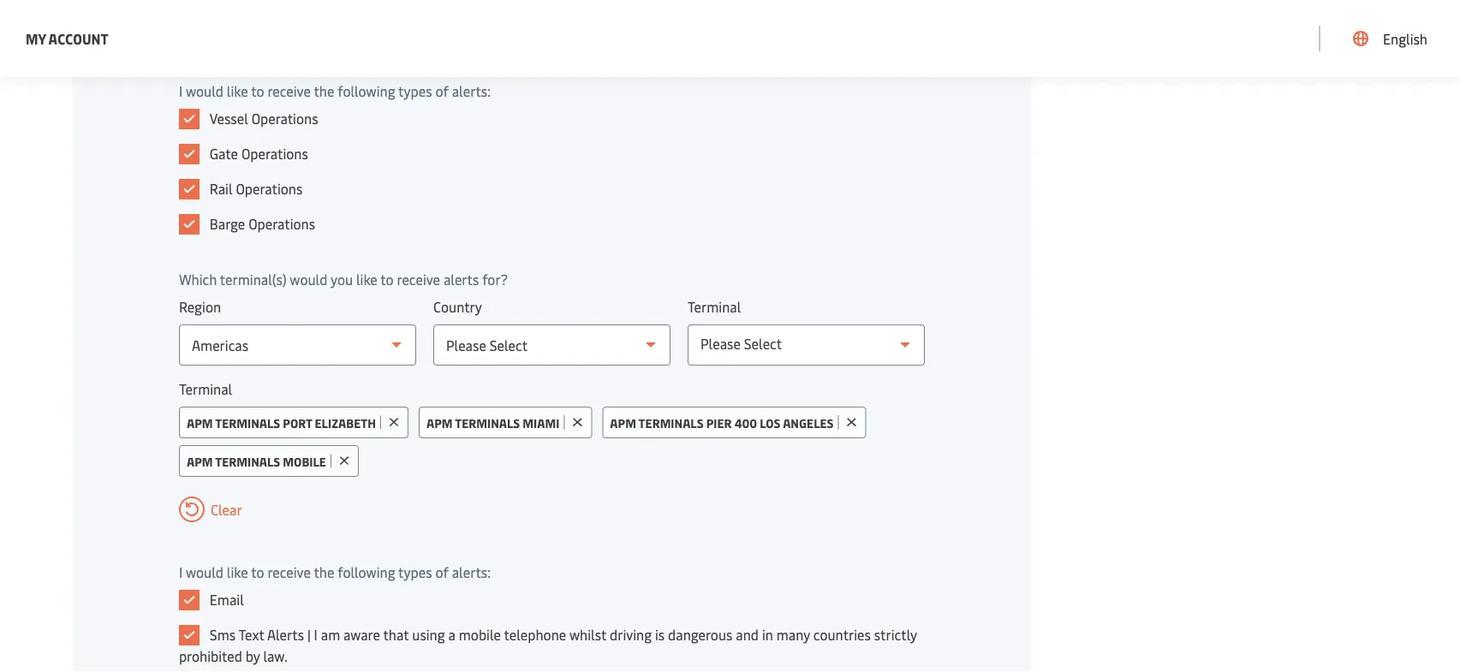 Task type: locate. For each thing, give the bounding box(es) containing it.
receive up vessel operations
[[268, 82, 311, 100]]

apm terminals miami button
[[419, 407, 592, 438]]

following for vessel operations
[[338, 82, 395, 100]]

1 vertical spatial the
[[314, 563, 334, 581]]

miami
[[523, 414, 560, 431]]

1 the from the top
[[314, 82, 334, 100]]

of
[[435, 82, 449, 100], [435, 563, 449, 581]]

2 vertical spatial like
[[227, 563, 248, 581]]

would up vessel operations option
[[186, 82, 223, 100]]

alerts: for text
[[452, 563, 491, 581]]

1 vertical spatial i would like to receive the following types of alerts:
[[179, 563, 491, 581]]

2 alerts: from the top
[[452, 563, 491, 581]]

2 the from the top
[[314, 563, 334, 581]]

terminals left pier
[[638, 414, 704, 431]]

types
[[398, 82, 432, 100], [398, 563, 432, 581]]

clear button
[[179, 497, 242, 522]]

elizabeth
[[315, 414, 376, 431]]

apm inside 'button'
[[610, 414, 636, 431]]

2 vertical spatial to
[[251, 563, 264, 581]]

1 types from the top
[[398, 82, 432, 100]]

barge
[[210, 215, 245, 233]]

i right "|"
[[314, 626, 318, 644]]

1 vertical spatial terminal
[[179, 380, 232, 398]]

clear
[[211, 500, 242, 519]]

1 vertical spatial following
[[338, 563, 395, 581]]

0 vertical spatial the
[[314, 82, 334, 100]]

please select
[[700, 334, 782, 352]]

1 vertical spatial alerts:
[[452, 563, 491, 581]]

2 i would like to receive the following types of alerts: from the top
[[179, 563, 491, 581]]

Rail Operations checkbox
[[179, 179, 199, 200]]

i would like to receive the following types of alerts: up am
[[179, 563, 491, 581]]

english
[[1383, 29, 1427, 48]]

i up email option
[[179, 563, 183, 581]]

apm terminals port elizabeth button
[[179, 407, 409, 438]]

apm terminals mobile
[[187, 453, 326, 469]]

i
[[179, 82, 183, 100], [179, 563, 183, 581], [314, 626, 318, 644]]

2 following from the top
[[338, 563, 395, 581]]

terminals for port
[[215, 414, 280, 431]]

terminals left miami
[[455, 414, 520, 431]]

whilst
[[569, 626, 606, 644]]

would left you
[[290, 270, 327, 289]]

apm terminals mobile button
[[179, 445, 359, 477]]

which terminal(s) would you like to receive alerts for?
[[179, 270, 508, 289]]

you
[[330, 270, 353, 289]]

am
[[321, 626, 340, 644]]

terminal down region
[[179, 380, 232, 398]]

1 horizontal spatial terminal
[[688, 298, 741, 316]]

terminals down apm terminals port elizabeth on the left bottom of the page
[[215, 453, 280, 469]]

a
[[448, 626, 455, 644]]

2 of from the top
[[435, 563, 449, 581]]

of for text
[[435, 563, 449, 581]]

0 vertical spatial would
[[186, 82, 223, 100]]

to up vessel operations
[[251, 82, 264, 100]]

i would like to receive the following types of alerts: up vessel operations
[[179, 82, 491, 100]]

text
[[239, 626, 264, 644]]

1 i would like to receive the following types of alerts: from the top
[[179, 82, 491, 100]]

Vessel Operations checkbox
[[179, 109, 199, 129]]

apm
[[187, 414, 213, 431], [426, 414, 453, 431], [610, 414, 636, 431], [187, 453, 213, 469]]

0 vertical spatial following
[[338, 82, 395, 100]]

mobile
[[459, 626, 501, 644]]

i inside sms text alerts | i am aware that using a mobile telephone whilst driving is dangerous and in many countries strictly prohibited by law.
[[314, 626, 318, 644]]

the for email
[[314, 563, 334, 581]]

terminals inside apm terminals miami button
[[455, 414, 520, 431]]

to up text
[[251, 563, 264, 581]]

using
[[412, 626, 445, 644]]

receive left alerts
[[397, 270, 440, 289]]

terminals inside the apm terminals pier 400 los angeles 'button'
[[638, 414, 704, 431]]

2 types from the top
[[398, 563, 432, 581]]

receive up the alerts
[[268, 563, 311, 581]]

operations down vessel operations
[[241, 144, 308, 163]]

alerts
[[267, 626, 304, 644]]

to for vessel operations
[[251, 82, 264, 100]]

i would like to receive the following types of alerts:
[[179, 82, 491, 100], [179, 563, 491, 581]]

0 vertical spatial of
[[435, 82, 449, 100]]

terminals inside the apm terminals mobile button
[[215, 453, 280, 469]]

terminal
[[688, 298, 741, 316], [179, 380, 232, 398]]

terminals inside apm terminals port elizabeth button
[[215, 414, 280, 431]]

0 vertical spatial to
[[251, 82, 264, 100]]

operations down rail operations at the top left of page
[[249, 215, 315, 233]]

0 vertical spatial types
[[398, 82, 432, 100]]

0 vertical spatial i
[[179, 82, 183, 100]]

operations up barge operations
[[236, 179, 303, 198]]

0 vertical spatial like
[[227, 82, 248, 100]]

types for vessel operations
[[398, 82, 432, 100]]

1 vertical spatial of
[[435, 563, 449, 581]]

operations up the gate operations
[[251, 109, 318, 128]]

email
[[210, 590, 244, 609]]

the up am
[[314, 563, 334, 581]]

sms text alerts | i am aware that using a mobile telephone whilst driving is dangerous and in many countries strictly prohibited by law.
[[179, 626, 917, 665]]

1 vertical spatial would
[[290, 270, 327, 289]]

terminals
[[215, 414, 280, 431], [455, 414, 520, 431], [638, 414, 704, 431], [215, 453, 280, 469]]

1 of from the top
[[435, 82, 449, 100]]

operations for rail operations
[[236, 179, 303, 198]]

vessel
[[210, 109, 248, 128]]

i up vessel operations option
[[179, 82, 183, 100]]

like
[[227, 82, 248, 100], [356, 270, 377, 289], [227, 563, 248, 581]]

1 vertical spatial types
[[398, 563, 432, 581]]

for?
[[482, 270, 508, 289]]

like right you
[[356, 270, 377, 289]]

alerts: for operations
[[452, 82, 491, 100]]

receive
[[268, 82, 311, 100], [397, 270, 440, 289], [268, 563, 311, 581]]

i would like to receive the following types of alerts: for vessel operations
[[179, 82, 491, 100]]

0 vertical spatial i would like to receive the following types of alerts:
[[179, 82, 491, 100]]

2 vertical spatial would
[[186, 563, 223, 581]]

following
[[338, 82, 395, 100], [338, 563, 395, 581]]

apm terminals port elizabeth
[[187, 414, 376, 431]]

terminal up please
[[688, 298, 741, 316]]

like up vessel
[[227, 82, 248, 100]]

alerts:
[[452, 82, 491, 100], [452, 563, 491, 581]]

terminals for miami
[[455, 414, 520, 431]]

the
[[314, 82, 334, 100], [314, 563, 334, 581]]

|
[[307, 626, 311, 644]]

los
[[760, 414, 780, 431]]

types for email
[[398, 563, 432, 581]]

1 following from the top
[[338, 82, 395, 100]]

prohibited
[[179, 647, 242, 665]]

to
[[251, 82, 264, 100], [380, 270, 394, 289], [251, 563, 264, 581]]

Gate Operations checkbox
[[179, 144, 199, 164]]

2 vertical spatial i
[[314, 626, 318, 644]]

2 vertical spatial receive
[[268, 563, 311, 581]]

0 vertical spatial receive
[[268, 82, 311, 100]]

receive for email
[[268, 563, 311, 581]]

my
[[26, 29, 46, 48]]

1 vertical spatial i
[[179, 563, 183, 581]]

to right you
[[380, 270, 394, 289]]

0 vertical spatial alerts:
[[452, 82, 491, 100]]

i for vessel operations
[[179, 82, 183, 100]]

many
[[776, 626, 810, 644]]

my account
[[26, 29, 108, 48]]

would up email option
[[186, 563, 223, 581]]

like up email
[[227, 563, 248, 581]]

terminals up "apm terminals mobile"
[[215, 414, 280, 431]]

the for vessel operations
[[314, 82, 334, 100]]

would
[[186, 82, 223, 100], [290, 270, 327, 289], [186, 563, 223, 581]]

apm for apm terminals pier 400 los angeles
[[610, 414, 636, 431]]

i for email
[[179, 563, 183, 581]]

1 vertical spatial receive
[[397, 270, 440, 289]]

out
[[1406, 16, 1427, 34]]

1 alerts: from the top
[[452, 82, 491, 100]]

operations
[[251, 109, 318, 128], [241, 144, 308, 163], [236, 179, 303, 198], [249, 215, 315, 233]]

port
[[283, 414, 312, 431]]

the up vessel operations
[[314, 82, 334, 100]]

1 vertical spatial like
[[356, 270, 377, 289]]

that
[[383, 626, 409, 644]]



Task type: vqa. For each thing, say whether or not it's contained in the screenshot.
Vessel
yes



Task type: describe. For each thing, give the bounding box(es) containing it.
terminal(s)
[[220, 270, 287, 289]]

pier
[[706, 414, 732, 431]]

operations for vessel operations
[[251, 109, 318, 128]]

log out
[[1381, 16, 1427, 34]]

barge operations
[[210, 215, 315, 233]]

dangerous
[[668, 626, 732, 644]]

vessel operations
[[210, 109, 318, 128]]

and
[[736, 626, 759, 644]]

is
[[655, 626, 665, 644]]

country
[[433, 298, 482, 316]]

by
[[246, 647, 260, 665]]

400
[[734, 414, 757, 431]]

gate
[[210, 144, 238, 163]]

alerts
[[443, 270, 479, 289]]

my account link
[[26, 28, 108, 49]]

which
[[179, 270, 217, 289]]

Barge Operations checkbox
[[179, 214, 199, 235]]

0 horizontal spatial terminal
[[179, 380, 232, 398]]

receive for vessel operations
[[268, 82, 311, 100]]

terminals for mobile
[[215, 453, 280, 469]]

rail
[[210, 179, 233, 198]]

operations for barge operations
[[249, 215, 315, 233]]

1 vertical spatial to
[[380, 270, 394, 289]]

to for email
[[251, 563, 264, 581]]

apm for apm terminals mobile
[[187, 453, 213, 469]]

following for email
[[338, 563, 395, 581]]

law.
[[263, 647, 287, 665]]

driving
[[610, 626, 652, 644]]

Sms Text Alerts | I am aware that using a mobile telephone whilst driving is dangerous and in many countries strictly prohibited by law. checkbox
[[179, 625, 199, 646]]

english button
[[1353, 0, 1427, 77]]

Email checkbox
[[179, 590, 199, 611]]

of for operations
[[435, 82, 449, 100]]

strictly
[[874, 626, 917, 644]]

apm for apm terminals port elizabeth
[[187, 414, 213, 431]]

gate operations
[[210, 144, 308, 163]]

region
[[179, 298, 221, 316]]

apm for apm terminals miami
[[426, 414, 453, 431]]

account
[[48, 29, 108, 48]]

angeles
[[783, 414, 834, 431]]

mobile
[[283, 453, 326, 469]]

like for vessel operations
[[227, 82, 248, 100]]

sms
[[210, 626, 236, 644]]

0 vertical spatial terminal
[[688, 298, 741, 316]]

select
[[744, 334, 782, 352]]

apm terminals miami
[[426, 414, 560, 431]]

operations for gate operations
[[241, 144, 308, 163]]

aware
[[343, 626, 380, 644]]

rail operations
[[210, 179, 303, 198]]

log out link
[[1341, 0, 1427, 51]]

like for email
[[227, 563, 248, 581]]

i would like to receive the following types of alerts: for email
[[179, 563, 491, 581]]

log
[[1381, 16, 1403, 34]]

would for email
[[186, 563, 223, 581]]

please
[[700, 334, 741, 352]]

apm terminals pier 400 los angeles button
[[602, 407, 866, 438]]

in
[[762, 626, 773, 644]]

terminals for pier
[[638, 414, 704, 431]]

apm terminals pier 400 los angeles
[[610, 414, 834, 431]]

would for vessel operations
[[186, 82, 223, 100]]

countries
[[813, 626, 871, 644]]

telephone
[[504, 626, 566, 644]]



